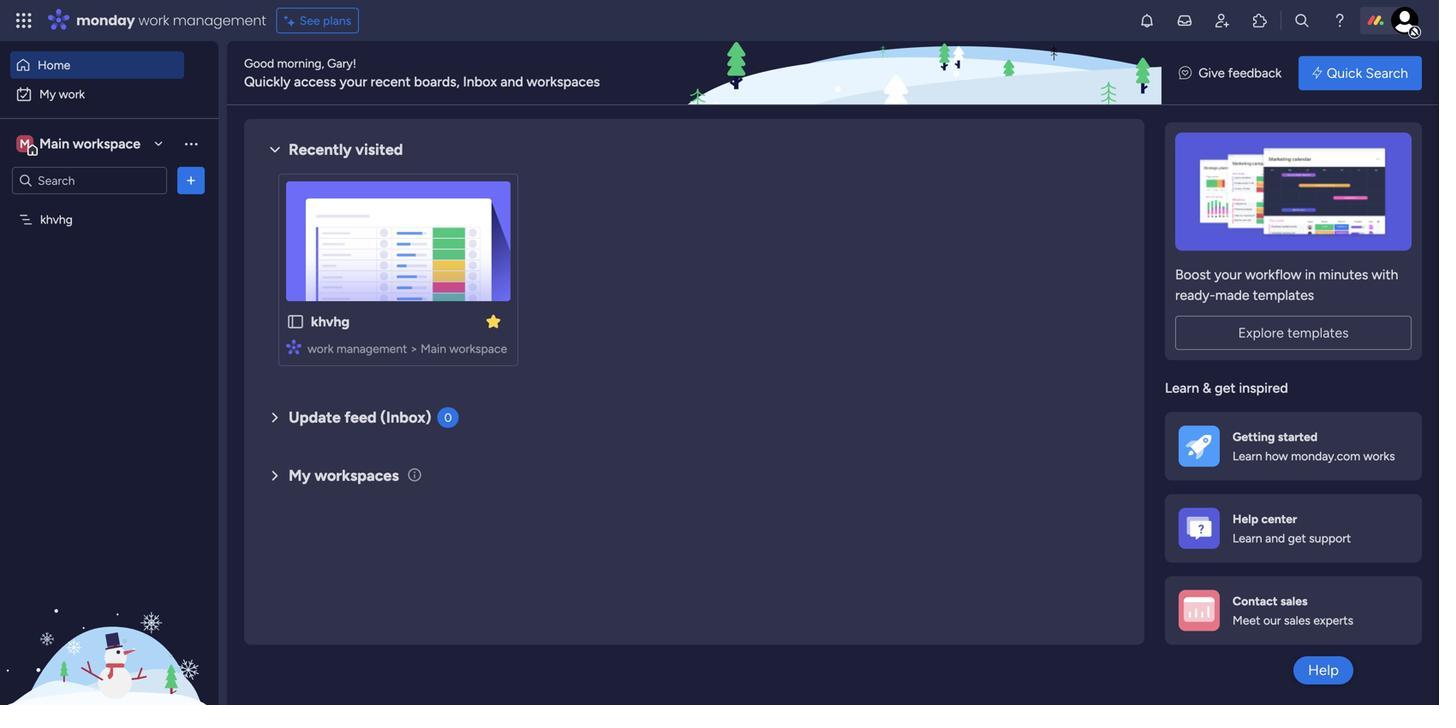 Task type: locate. For each thing, give the bounding box(es) containing it.
2 vertical spatial learn
[[1233, 532, 1262, 546]]

notifications image
[[1138, 12, 1156, 29]]

1 horizontal spatial my
[[289, 467, 311, 485]]

workspace up search in workspace field
[[73, 136, 140, 152]]

1 vertical spatial and
[[1265, 532, 1285, 546]]

main
[[39, 136, 69, 152], [421, 342, 446, 356]]

0 vertical spatial khvhg
[[40, 212, 73, 227]]

work down home
[[59, 87, 85, 102]]

0 horizontal spatial help
[[1233, 512, 1258, 527]]

workspaces
[[527, 74, 600, 90], [314, 467, 399, 485]]

0 horizontal spatial my
[[39, 87, 56, 102]]

0 vertical spatial lottie animation element
[[680, 41, 1162, 106]]

0 horizontal spatial workspace
[[73, 136, 140, 152]]

1 vertical spatial get
[[1288, 532, 1306, 546]]

0 horizontal spatial get
[[1215, 380, 1236, 397]]

your up made
[[1214, 267, 1242, 283]]

good morning, gary! quickly access your recent boards, inbox and workspaces
[[244, 56, 600, 90]]

0 vertical spatial your
[[340, 74, 367, 90]]

and right inbox
[[500, 74, 523, 90]]

work up update
[[308, 342, 334, 356]]

1 vertical spatial help
[[1308, 662, 1339, 680]]

apps image
[[1252, 12, 1269, 29]]

my inside option
[[39, 87, 56, 102]]

1 vertical spatial templates
[[1287, 325, 1349, 341]]

0 vertical spatial main
[[39, 136, 69, 152]]

gary orlando image
[[1391, 7, 1419, 34]]

lottie animation element
[[680, 41, 1162, 106], [0, 533, 218, 706]]

templates right the explore
[[1287, 325, 1349, 341]]

give feedback
[[1199, 65, 1282, 81]]

sales
[[1280, 594, 1308, 609], [1284, 614, 1311, 629]]

help down experts
[[1308, 662, 1339, 680]]

1 vertical spatial my
[[289, 467, 311, 485]]

management up good
[[173, 11, 266, 30]]

1 vertical spatial learn
[[1233, 449, 1262, 464]]

sales up our
[[1280, 594, 1308, 609]]

see plans button
[[276, 8, 359, 33]]

started
[[1278, 430, 1318, 444]]

learn for getting
[[1233, 449, 1262, 464]]

learn down center
[[1233, 532, 1262, 546]]

contact sales meet our sales experts
[[1233, 594, 1353, 629]]

1 vertical spatial your
[[1214, 267, 1242, 283]]

templates inside button
[[1287, 325, 1349, 341]]

templates down workflow in the top right of the page
[[1253, 287, 1314, 304]]

quick search button
[[1299, 56, 1422, 90]]

your inside good morning, gary! quickly access your recent boards, inbox and workspaces
[[340, 74, 367, 90]]

1 horizontal spatial khvhg
[[311, 314, 350, 330]]

management left >
[[337, 342, 407, 356]]

get right &
[[1215, 380, 1236, 397]]

0 vertical spatial workspaces
[[527, 74, 600, 90]]

1 vertical spatial lottie animation element
[[0, 533, 218, 706]]

recently visited
[[289, 140, 403, 159]]

1 vertical spatial workspace
[[449, 342, 507, 356]]

0 horizontal spatial work
[[59, 87, 85, 102]]

learn inside help center learn and get support
[[1233, 532, 1262, 546]]

1 horizontal spatial help
[[1308, 662, 1339, 680]]

home option
[[10, 51, 184, 79]]

templates
[[1253, 287, 1314, 304], [1287, 325, 1349, 341]]

0 horizontal spatial khvhg
[[40, 212, 73, 227]]

help left center
[[1233, 512, 1258, 527]]

help inside help center learn and get support
[[1233, 512, 1258, 527]]

update
[[289, 409, 341, 427]]

home
[[38, 58, 70, 72]]

learn left &
[[1165, 380, 1199, 397]]

and down center
[[1265, 532, 1285, 546]]

templates inside the boost your workflow in minutes with ready-made templates
[[1253, 287, 1314, 304]]

workspace
[[73, 136, 140, 152], [449, 342, 507, 356]]

quick search
[[1327, 65, 1408, 81]]

options image
[[182, 172, 200, 189]]

work right monday
[[138, 11, 169, 30]]

0 vertical spatial work
[[138, 11, 169, 30]]

1 horizontal spatial your
[[1214, 267, 1242, 283]]

v2 user feedback image
[[1179, 64, 1192, 83]]

your
[[340, 74, 367, 90], [1214, 267, 1242, 283]]

1 horizontal spatial main
[[421, 342, 446, 356]]

1 vertical spatial sales
[[1284, 614, 1311, 629]]

work inside option
[[59, 87, 85, 102]]

1 horizontal spatial and
[[1265, 532, 1285, 546]]

my down home
[[39, 87, 56, 102]]

learn & get inspired
[[1165, 380, 1288, 397]]

main workspace
[[39, 136, 140, 152]]

1 horizontal spatial get
[[1288, 532, 1306, 546]]

learn
[[1165, 380, 1199, 397], [1233, 449, 1262, 464], [1233, 532, 1262, 546]]

my for my workspaces
[[289, 467, 311, 485]]

get
[[1215, 380, 1236, 397], [1288, 532, 1306, 546]]

main right workspace 'icon'
[[39, 136, 69, 152]]

1 horizontal spatial management
[[337, 342, 407, 356]]

recently
[[289, 140, 352, 159]]

see
[[300, 13, 320, 28]]

khvhg
[[40, 212, 73, 227], [311, 314, 350, 330]]

0 vertical spatial management
[[173, 11, 266, 30]]

0 vertical spatial help
[[1233, 512, 1258, 527]]

search
[[1366, 65, 1408, 81]]

(inbox)
[[380, 409, 431, 427]]

boost your workflow in minutes with ready-made templates
[[1175, 267, 1398, 304]]

access
[[294, 74, 336, 90]]

lottie animation image
[[680, 41, 1162, 106], [0, 533, 218, 706]]

1 vertical spatial lottie animation image
[[0, 533, 218, 706]]

getting started element
[[1165, 412, 1422, 481]]

work for my
[[59, 87, 85, 102]]

my work link
[[10, 81, 184, 108]]

m
[[20, 137, 30, 151]]

our
[[1263, 614, 1281, 629]]

contact sales element
[[1165, 577, 1422, 645]]

meet
[[1233, 614, 1260, 629]]

1 vertical spatial work
[[59, 87, 85, 102]]

public board image
[[286, 313, 305, 332]]

monday.com
[[1291, 449, 1360, 464]]

khvhg down search in workspace field
[[40, 212, 73, 227]]

open my workspaces image
[[265, 466, 285, 486]]

0 vertical spatial sales
[[1280, 594, 1308, 609]]

help
[[1233, 512, 1258, 527], [1308, 662, 1339, 680]]

sales right our
[[1284, 614, 1311, 629]]

option
[[0, 204, 218, 208]]

and
[[500, 74, 523, 90], [1265, 532, 1285, 546]]

0 vertical spatial templates
[[1253, 287, 1314, 304]]

support
[[1309, 532, 1351, 546]]

1 vertical spatial management
[[337, 342, 407, 356]]

0 horizontal spatial management
[[173, 11, 266, 30]]

close recently visited image
[[265, 140, 285, 160]]

main right >
[[421, 342, 446, 356]]

my for my work
[[39, 87, 56, 102]]

1 horizontal spatial workspaces
[[527, 74, 600, 90]]

help for help
[[1308, 662, 1339, 680]]

help inside button
[[1308, 662, 1339, 680]]

Search in workspace field
[[36, 171, 143, 191]]

get down center
[[1288, 532, 1306, 546]]

select product image
[[15, 12, 33, 29]]

workspaces down update feed (inbox)
[[314, 467, 399, 485]]

0 horizontal spatial and
[[500, 74, 523, 90]]

my work option
[[10, 81, 184, 108]]

quickly
[[244, 74, 291, 90]]

management
[[173, 11, 266, 30], [337, 342, 407, 356]]

khvhg right public board icon on the left top of page
[[311, 314, 350, 330]]

feedback
[[1228, 65, 1282, 81]]

your down gary!
[[340, 74, 367, 90]]

inspired
[[1239, 380, 1288, 397]]

1 vertical spatial khvhg
[[311, 314, 350, 330]]

boost
[[1175, 267, 1211, 283]]

made
[[1215, 287, 1250, 304]]

explore templates
[[1238, 325, 1349, 341]]

work
[[138, 11, 169, 30], [59, 87, 85, 102], [308, 342, 334, 356]]

0 horizontal spatial main
[[39, 136, 69, 152]]

workspaces inside good morning, gary! quickly access your recent boards, inbox and workspaces
[[527, 74, 600, 90]]

learn inside getting started learn how monday.com works
[[1233, 449, 1262, 464]]

0 horizontal spatial lottie animation element
[[0, 533, 218, 706]]

learn down getting
[[1233, 449, 1262, 464]]

my
[[39, 87, 56, 102], [289, 467, 311, 485]]

home link
[[10, 51, 184, 79]]

in
[[1305, 267, 1316, 283]]

0 vertical spatial and
[[500, 74, 523, 90]]

2 vertical spatial work
[[308, 342, 334, 356]]

1 horizontal spatial work
[[138, 11, 169, 30]]

workspace down remove from favorites image
[[449, 342, 507, 356]]

my right open my workspaces image
[[289, 467, 311, 485]]

and inside help center learn and get support
[[1265, 532, 1285, 546]]

workspaces right inbox
[[527, 74, 600, 90]]

1 horizontal spatial lottie animation image
[[680, 41, 1162, 106]]

help center element
[[1165, 495, 1422, 563]]

0 horizontal spatial your
[[340, 74, 367, 90]]

2 horizontal spatial work
[[308, 342, 334, 356]]

0 vertical spatial my
[[39, 87, 56, 102]]

0 vertical spatial workspace
[[73, 136, 140, 152]]

learn for help
[[1233, 532, 1262, 546]]

0 horizontal spatial workspaces
[[314, 467, 399, 485]]

works
[[1363, 449, 1395, 464]]



Task type: vqa. For each thing, say whether or not it's contained in the screenshot.
in
yes



Task type: describe. For each thing, give the bounding box(es) containing it.
your inside the boost your workflow in minutes with ready-made templates
[[1214, 267, 1242, 283]]

inbox
[[463, 74, 497, 90]]

1 vertical spatial main
[[421, 342, 446, 356]]

workspace selection element
[[16, 134, 143, 156]]

getting started learn how monday.com works
[[1233, 430, 1395, 464]]

experts
[[1313, 614, 1353, 629]]

remove from favorites image
[[485, 313, 502, 330]]

invite members image
[[1214, 12, 1231, 29]]

help center learn and get support
[[1233, 512, 1351, 546]]

quick
[[1327, 65, 1362, 81]]

feed
[[344, 409, 377, 427]]

morning,
[[277, 56, 324, 71]]

get inside help center learn and get support
[[1288, 532, 1306, 546]]

with
[[1372, 267, 1398, 283]]

explore templates button
[[1175, 316, 1412, 350]]

monday
[[76, 11, 135, 30]]

v2 bolt switch image
[[1312, 64, 1322, 83]]

&
[[1203, 380, 1211, 397]]

gary!
[[327, 56, 356, 71]]

good
[[244, 56, 274, 71]]

search everything image
[[1294, 12, 1311, 29]]

workspace inside workspace selection element
[[73, 136, 140, 152]]

help button
[[1294, 657, 1353, 685]]

boards,
[[414, 74, 460, 90]]

plans
[[323, 13, 351, 28]]

0 vertical spatial get
[[1215, 380, 1236, 397]]

1 horizontal spatial lottie animation element
[[680, 41, 1162, 106]]

contact
[[1233, 594, 1278, 609]]

inbox image
[[1176, 12, 1193, 29]]

workspace image
[[16, 134, 33, 153]]

0
[[444, 411, 452, 425]]

center
[[1261, 512, 1297, 527]]

help image
[[1331, 12, 1348, 29]]

workspace options image
[[182, 135, 200, 152]]

templates image image
[[1180, 133, 1407, 251]]

see plans
[[300, 13, 351, 28]]

khvhg list box
[[0, 202, 218, 466]]

minutes
[[1319, 267, 1368, 283]]

1 vertical spatial workspaces
[[314, 467, 399, 485]]

my workspaces
[[289, 467, 399, 485]]

and inside good morning, gary! quickly access your recent boards, inbox and workspaces
[[500, 74, 523, 90]]

0 horizontal spatial lottie animation image
[[0, 533, 218, 706]]

khvhg inside list box
[[40, 212, 73, 227]]

main inside workspace selection element
[[39, 136, 69, 152]]

>
[[410, 342, 418, 356]]

monday work management
[[76, 11, 266, 30]]

ready-
[[1175, 287, 1215, 304]]

recent
[[371, 74, 411, 90]]

1 horizontal spatial workspace
[[449, 342, 507, 356]]

workflow
[[1245, 267, 1302, 283]]

getting
[[1233, 430, 1275, 444]]

work for monday
[[138, 11, 169, 30]]

open update feed (inbox) image
[[265, 408, 285, 428]]

my work
[[39, 87, 85, 102]]

work management > main workspace
[[308, 342, 507, 356]]

0 vertical spatial learn
[[1165, 380, 1199, 397]]

0 vertical spatial lottie animation image
[[680, 41, 1162, 106]]

explore
[[1238, 325, 1284, 341]]

help for help center learn and get support
[[1233, 512, 1258, 527]]

how
[[1265, 449, 1288, 464]]

update feed (inbox)
[[289, 409, 431, 427]]

give
[[1199, 65, 1225, 81]]

visited
[[355, 140, 403, 159]]



